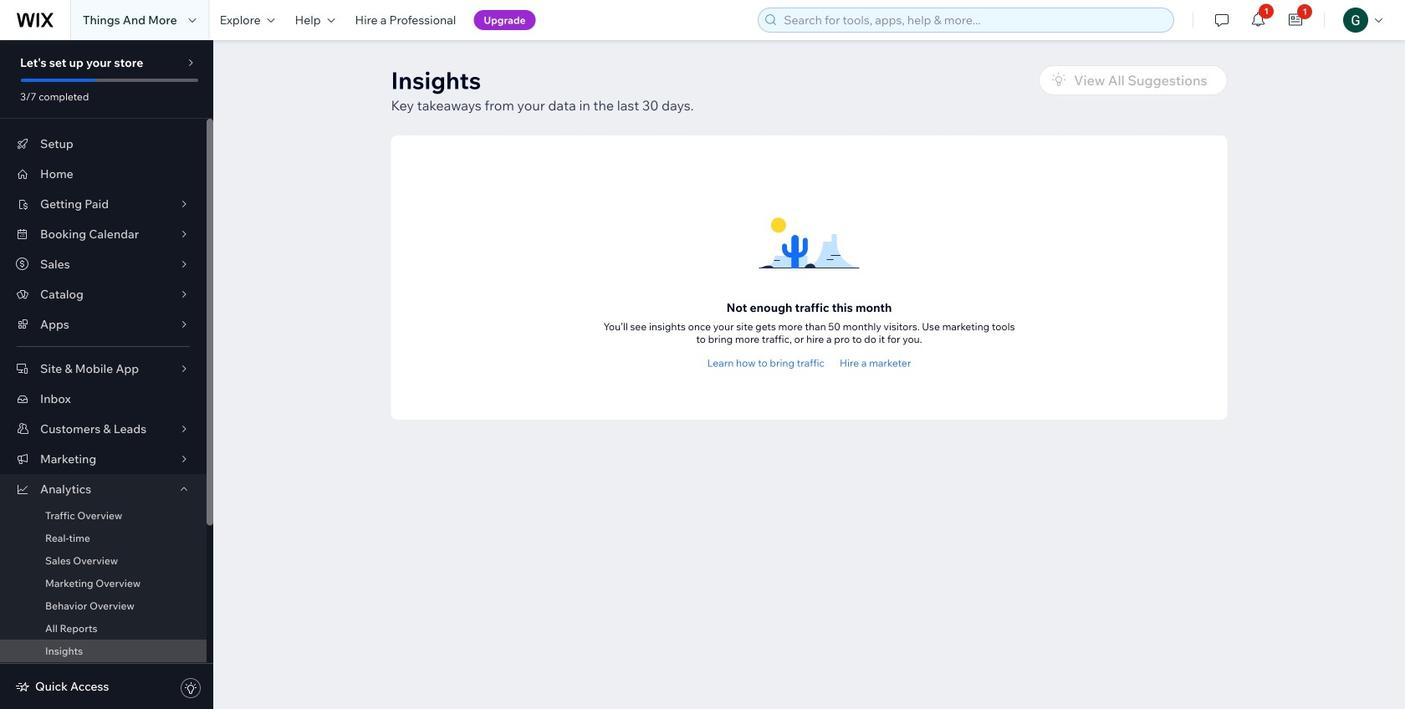Task type: locate. For each thing, give the bounding box(es) containing it.
Search for tools, apps, help & more... field
[[779, 8, 1169, 32]]

sidebar element
[[0, 40, 213, 709]]



Task type: vqa. For each thing, say whether or not it's contained in the screenshot.
Search for tools, apps, help & more... field
yes



